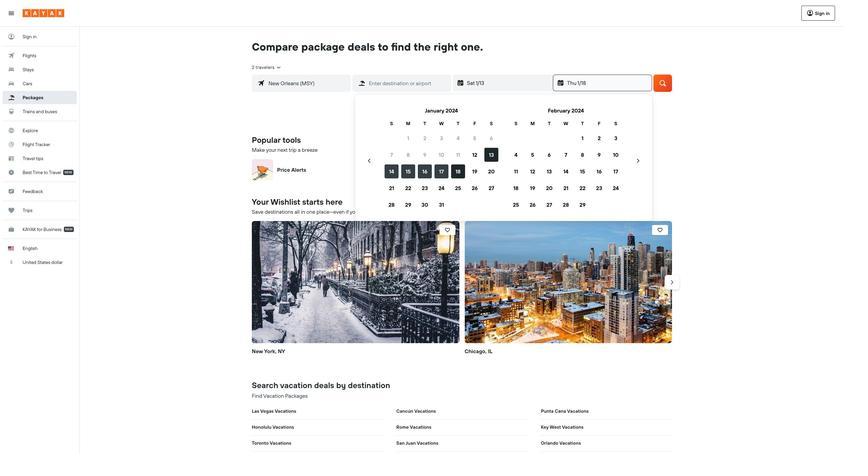 Task type: describe. For each thing, give the bounding box(es) containing it.
1 grid from the left
[[384, 103, 500, 213]]

Origin input text field
[[265, 79, 351, 88]]

end date calendar input element
[[364, 103, 645, 213]]

Destination input text field
[[365, 79, 451, 88]]

chicago, il element
[[465, 221, 673, 343]]



Task type: locate. For each thing, give the bounding box(es) containing it.
End date field
[[567, 79, 652, 87]]

2 grid from the left
[[508, 103, 625, 213]]

Start date field
[[467, 79, 552, 87]]

1 horizontal spatial grid
[[508, 103, 625, 213]]

your wishlist starts here carousel region
[[249, 218, 680, 367]]

new york, ny element
[[252, 221, 460, 343]]

row
[[384, 120, 500, 127], [508, 120, 625, 127], [384, 130, 500, 147], [508, 130, 625, 147], [384, 147, 500, 163], [508, 147, 625, 163], [384, 163, 500, 180], [508, 163, 625, 180], [384, 180, 500, 196], [508, 180, 625, 196], [384, 196, 500, 213], [508, 196, 625, 213]]

forward image
[[669, 279, 676, 286]]

0 horizontal spatial grid
[[384, 103, 500, 213]]

united states (english) image
[[8, 246, 14, 250]]

navigation menu image
[[8, 10, 15, 16]]

grid
[[384, 103, 500, 213], [508, 103, 625, 213]]



Task type: vqa. For each thing, say whether or not it's contained in the screenshot.
the leftmost grid
yes



